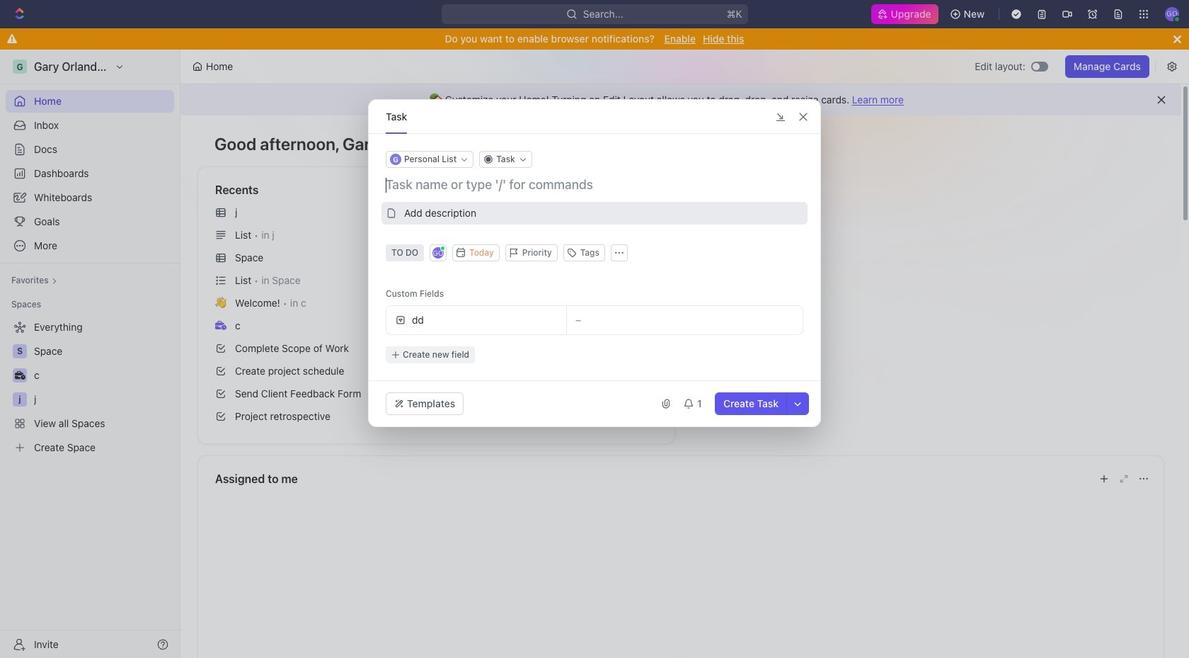 Task type: vqa. For each thing, say whether or not it's contained in the screenshot.
the rightmost 'Teams'
no



Task type: locate. For each thing, give the bounding box(es) containing it.
alert
[[181, 84, 1182, 115]]

sidebar navigation
[[0, 50, 181, 658]]

tree
[[6, 316, 174, 459]]

dialog
[[368, 99, 822, 427]]



Task type: describe. For each thing, give the bounding box(es) containing it.
Task name or type '/' for commands text field
[[386, 176, 807, 193]]

business time image
[[215, 321, 227, 330]]

custom fields element
[[386, 305, 804, 363]]

tree inside sidebar navigation
[[6, 316, 174, 459]]



